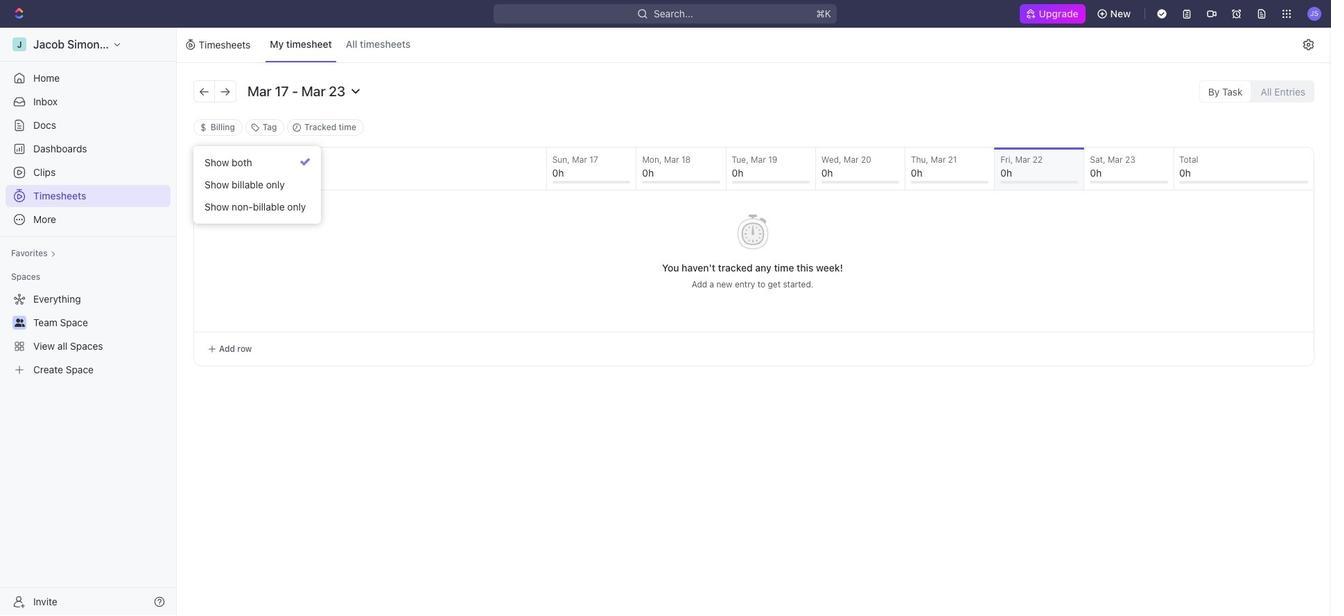 Task type: describe. For each thing, give the bounding box(es) containing it.
checked element
[[300, 157, 310, 167]]

tree inside sidebar 'navigation'
[[6, 289, 171, 382]]

sidebar navigation
[[0, 28, 177, 616]]

checked image
[[300, 157, 310, 167]]



Task type: locate. For each thing, give the bounding box(es) containing it.
tree
[[6, 289, 171, 382]]



Task type: vqa. For each thing, say whether or not it's contained in the screenshot.
TREE
yes



